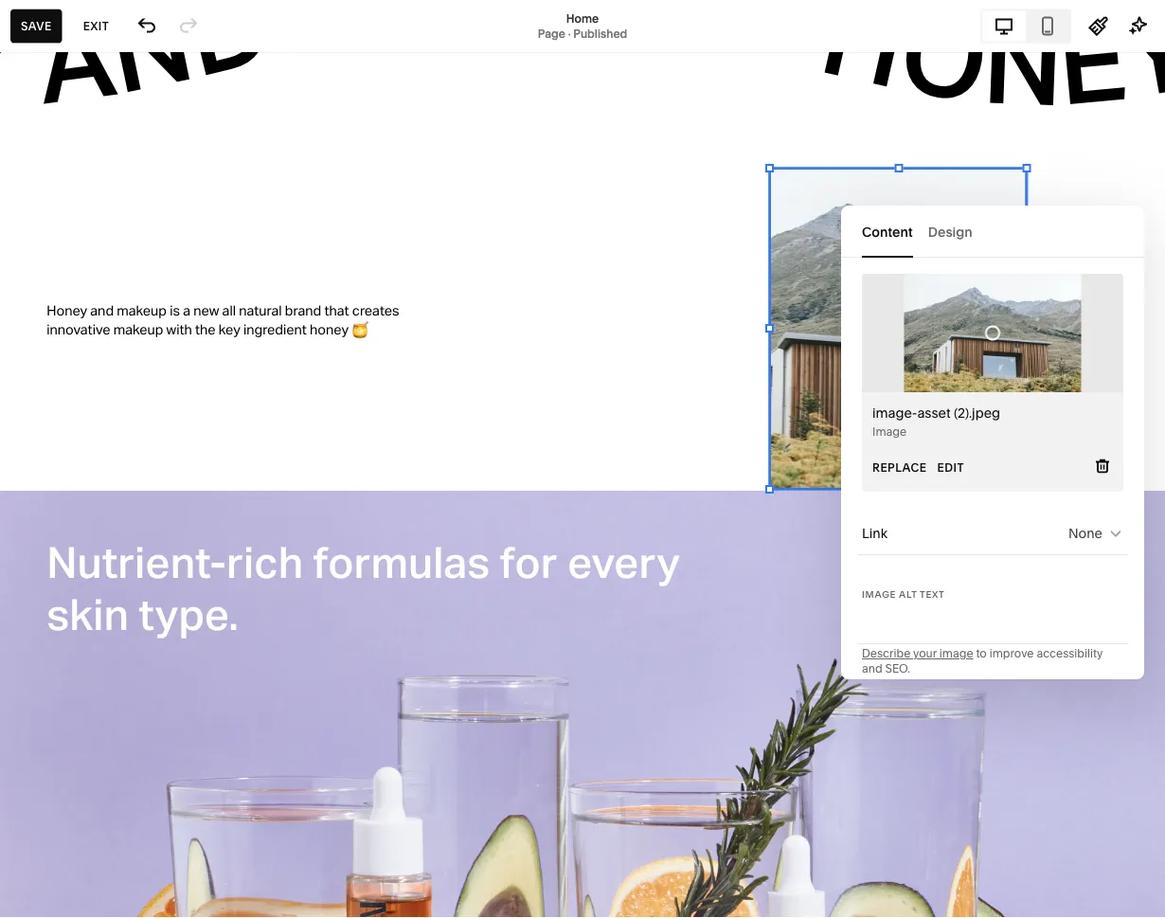 Task type: describe. For each thing, give the bounding box(es) containing it.
(2).jpeg
[[954, 405, 1001, 421]]

acuity scheduling link
[[31, 285, 210, 307]]

ruby anderson rubyanndersson@gmail.com
[[75, 708, 229, 737]]

describe your image link
[[862, 647, 974, 660]]

improve
[[990, 647, 1034, 660]]

image-asset (2).jpeg image
[[873, 405, 1001, 439]]

acuity scheduling
[[31, 286, 162, 304]]

image inside image-asset (2).jpeg image
[[873, 425, 907, 439]]

ruby
[[75, 708, 103, 722]]

exit button
[[73, 9, 120, 43]]

replace
[[873, 461, 927, 475]]

asset library
[[31, 579, 126, 597]]

seo.
[[885, 662, 911, 675]]

exit
[[83, 19, 109, 33]]

save
[[21, 19, 52, 33]]

0 vertical spatial tab list
[[982, 11, 1070, 41]]

help link
[[31, 645, 65, 666]]

image
[[940, 647, 974, 660]]

to
[[976, 647, 987, 660]]

link
[[862, 525, 888, 541]]

and
[[862, 662, 883, 675]]

·
[[568, 27, 571, 40]]

content button
[[862, 206, 913, 258]]

save button
[[10, 9, 62, 43]]

help
[[31, 646, 65, 665]]

alt
[[899, 588, 917, 600]]

tab list containing content
[[862, 206, 1124, 258]]

asset
[[917, 405, 951, 421]]

design button
[[928, 206, 973, 258]]

home page · published
[[538, 11, 627, 40]]

library
[[76, 579, 126, 597]]

accessibility
[[1037, 647, 1103, 660]]

replace button
[[873, 451, 927, 485]]

1 vertical spatial image
[[862, 588, 896, 600]]

edit button
[[937, 451, 964, 485]]

Image alt text text field
[[862, 602, 1124, 643]]

asset library link
[[31, 578, 210, 600]]



Task type: vqa. For each thing, say whether or not it's contained in the screenshot.
Describe your image link
yes



Task type: locate. For each thing, give the bounding box(es) containing it.
describe
[[862, 647, 911, 660]]

to improve accessibility and seo.
[[862, 647, 1103, 675]]

text
[[920, 588, 945, 600]]

tab list
[[982, 11, 1070, 41], [862, 206, 1124, 258]]

image alt text
[[862, 588, 945, 600]]

acuity
[[31, 286, 77, 304]]

image
[[873, 425, 907, 439], [862, 588, 896, 600]]

image down image-
[[873, 425, 907, 439]]

scheduling
[[81, 286, 162, 304]]

published
[[574, 27, 627, 40]]

asset
[[31, 579, 72, 597]]

ra
[[38, 716, 55, 729]]

your
[[913, 647, 937, 660]]

home
[[566, 11, 599, 25]]

image-
[[873, 405, 917, 421]]

settings link
[[31, 612, 210, 634]]

rubyanndersson@gmail.com
[[75, 723, 229, 737]]

settings
[[31, 612, 91, 631]]

image left alt
[[862, 588, 896, 600]]

anderson
[[105, 708, 158, 722]]

chevron small down light icon image
[[1108, 526, 1124, 541]]

1 vertical spatial tab list
[[862, 206, 1124, 258]]

content
[[862, 224, 913, 240]]

0 vertical spatial image
[[873, 425, 907, 439]]

design
[[928, 224, 973, 240]]

edit
[[937, 461, 964, 475]]

describe your image
[[862, 647, 974, 660]]

none
[[1069, 525, 1103, 541]]

page
[[538, 27, 565, 40]]



